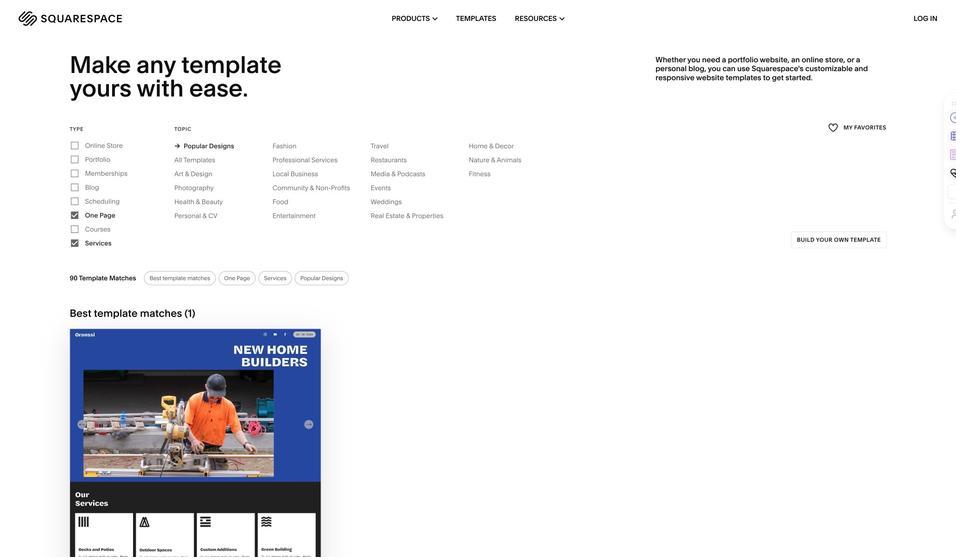 Task type: locate. For each thing, give the bounding box(es) containing it.
oranssi image
[[70, 329, 321, 558]]



Task type: vqa. For each thing, say whether or not it's contained in the screenshot.
SQUARESPACE
no



